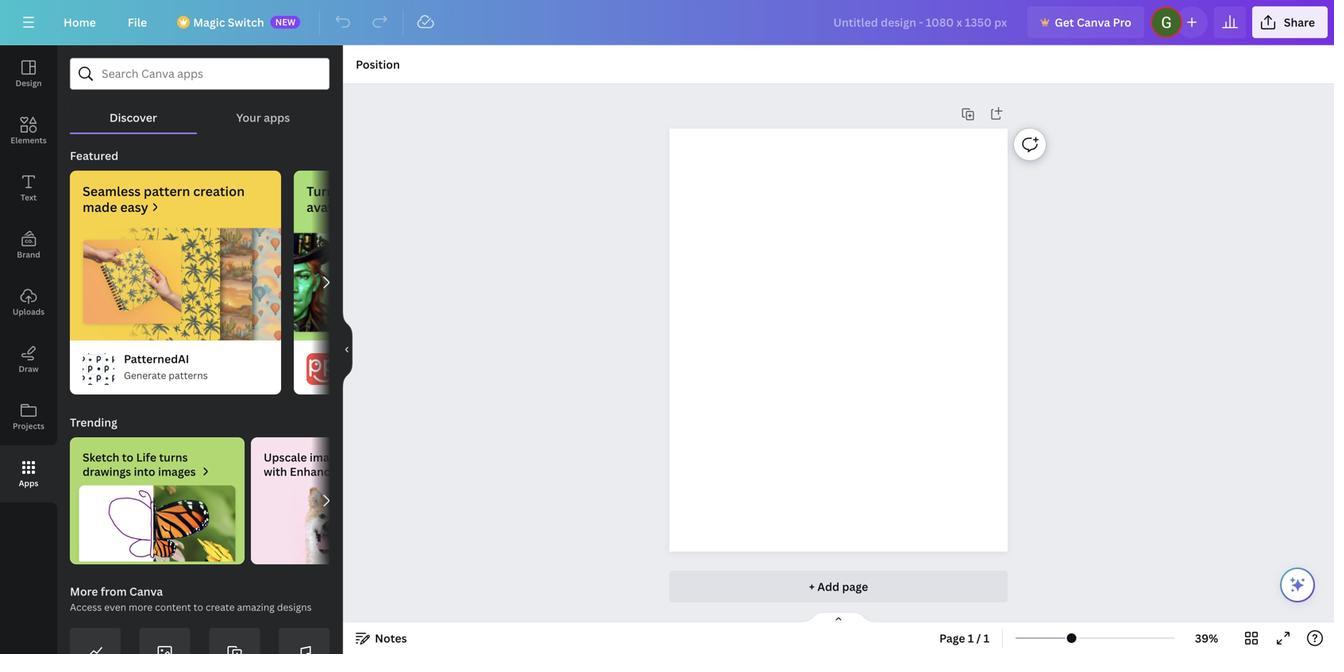 Task type: describe. For each thing, give the bounding box(es) containing it.
page 1 / 1
[[940, 631, 990, 646]]

trending
[[70, 415, 117, 430]]

turn
[[307, 183, 335, 200]]

your apps
[[236, 110, 290, 125]]

home
[[64, 15, 96, 30]]

apps
[[264, 110, 290, 125]]

+ add page
[[809, 580, 869, 595]]

avatars
[[307, 199, 352, 216]]

elements button
[[0, 103, 57, 160]]

get canva pro button
[[1028, 6, 1145, 38]]

canva inside get canva pro button
[[1077, 15, 1111, 30]]

turn faces into talking avatars using text button
[[288, 171, 505, 395]]

add
[[818, 580, 840, 595]]

magic switch
[[193, 15, 264, 30]]

enhancer
[[290, 464, 341, 480]]

turn faces into talking avatars using text
[[307, 183, 443, 216]]

elements
[[11, 135, 47, 146]]

uploads
[[13, 307, 45, 317]]

2 1 from the left
[[984, 631, 990, 646]]

file button
[[115, 6, 160, 38]]

home link
[[51, 6, 109, 38]]

made
[[83, 199, 117, 216]]

apps button
[[0, 446, 57, 503]]

creation
[[193, 183, 245, 200]]

using inside turn faces into talking avatars using text
[[355, 199, 388, 216]]

content
[[155, 601, 191, 614]]

a picture of a dog's face vertically divided into two parts. face's left side is blurry and right side is clear. image
[[251, 485, 426, 565]]

design
[[15, 78, 42, 89]]

projects button
[[0, 389, 57, 446]]

Design title text field
[[821, 6, 1022, 38]]

page
[[843, 580, 869, 595]]

seamless pattern creation made easy
[[83, 183, 245, 216]]

39%
[[1196, 631, 1219, 646]]

new
[[275, 16, 296, 28]]

uploads button
[[0, 274, 57, 331]]

create
[[206, 601, 235, 614]]

your apps button
[[197, 90, 330, 133]]

generate
[[124, 369, 166, 382]]

with
[[264, 464, 287, 480]]

share button
[[1253, 6, 1329, 38]]

text
[[21, 192, 37, 203]]

file
[[128, 15, 147, 30]]

show pages image
[[801, 612, 877, 625]]

patternedai
[[124, 352, 189, 367]]

canva inside more from canva access even more content to create amazing designs
[[129, 584, 163, 600]]

patternedai generate patterns
[[124, 352, 208, 382]]

position button
[[350, 52, 407, 77]]

easy
[[120, 199, 148, 216]]

position
[[356, 57, 400, 72]]

life
[[136, 450, 157, 465]]

even
[[104, 601, 126, 614]]

into inside turn faces into talking avatars using text
[[374, 183, 398, 200]]

1 1 from the left
[[968, 631, 974, 646]]

discover button
[[70, 90, 197, 133]]

notes button
[[350, 626, 414, 652]]

patterns
[[169, 369, 208, 382]]

amazing
[[237, 601, 275, 614]]



Task type: locate. For each thing, give the bounding box(es) containing it.
your
[[236, 110, 261, 125]]

canva up more
[[129, 584, 163, 600]]

pro
[[1114, 15, 1132, 30]]

brand
[[17, 250, 40, 260]]

39% button
[[1182, 626, 1233, 652]]

ai
[[382, 450, 393, 465]]

0 vertical spatial patternedai image
[[70, 228, 281, 341]]

sketch to life turns drawings into images
[[83, 450, 196, 480]]

apps
[[19, 478, 38, 489]]

outline of half a butterfly on the left, transformed into a vibrant image on the right. illustrates the app's sketch-to-image feature. image
[[70, 485, 245, 562]]

using inside the upscale images using ai with enhancer
[[350, 450, 379, 465]]

draw
[[19, 364, 39, 375]]

1 horizontal spatial images
[[310, 450, 348, 465]]

using
[[355, 199, 388, 216], [350, 450, 379, 465]]

drawings
[[83, 464, 131, 480]]

draw button
[[0, 331, 57, 389]]

from
[[101, 584, 127, 600]]

0 horizontal spatial into
[[134, 464, 155, 480]]

1 horizontal spatial 1
[[984, 631, 990, 646]]

1 vertical spatial to
[[194, 601, 203, 614]]

into
[[374, 183, 398, 200], [134, 464, 155, 480]]

to left create
[[194, 601, 203, 614]]

0 horizontal spatial to
[[122, 450, 134, 465]]

upscale
[[264, 450, 307, 465]]

access
[[70, 601, 102, 614]]

1 horizontal spatial to
[[194, 601, 203, 614]]

0 horizontal spatial 1
[[968, 631, 974, 646]]

page
[[940, 631, 966, 646]]

images inside the upscale images using ai with enhancer
[[310, 450, 348, 465]]

images inside sketch to life turns drawings into images
[[158, 464, 196, 480]]

text
[[391, 199, 415, 216]]

0 vertical spatial canva
[[1077, 15, 1111, 30]]

into inside sketch to life turns drawings into images
[[134, 464, 155, 480]]

1 horizontal spatial canva
[[1077, 15, 1111, 30]]

more
[[129, 601, 153, 614]]

/
[[977, 631, 982, 646]]

patternedai image left generate
[[83, 354, 114, 385]]

hide image
[[342, 312, 353, 388]]

1 left / at the right
[[968, 631, 974, 646]]

seamless
[[83, 183, 141, 200]]

get canva pro
[[1055, 15, 1132, 30]]

images right "life"
[[158, 464, 196, 480]]

more from canva element
[[70, 629, 330, 655]]

1 vertical spatial canva
[[129, 584, 163, 600]]

1 right / at the right
[[984, 631, 990, 646]]

side panel tab list
[[0, 45, 57, 503]]

into left turns
[[134, 464, 155, 480]]

0 horizontal spatial canva
[[129, 584, 163, 600]]

images right upscale
[[310, 450, 348, 465]]

switch
[[228, 15, 264, 30]]

puppetry image
[[307, 354, 338, 385]]

using left text
[[355, 199, 388, 216]]

+ add page button
[[670, 571, 1008, 603]]

patternedai image up patternedai
[[70, 228, 281, 341]]

to left "life"
[[122, 450, 134, 465]]

design button
[[0, 45, 57, 103]]

to
[[122, 450, 134, 465], [194, 601, 203, 614]]

main menu bar
[[0, 0, 1335, 45]]

more
[[70, 584, 98, 600]]

discover
[[110, 110, 157, 125]]

talking
[[401, 183, 443, 200]]

1 vertical spatial patternedai image
[[83, 354, 114, 385]]

0 horizontal spatial images
[[158, 464, 196, 480]]

+
[[809, 580, 815, 595]]

1 vertical spatial into
[[134, 464, 155, 480]]

canva
[[1077, 15, 1111, 30], [129, 584, 163, 600]]

text button
[[0, 160, 57, 217]]

pattern
[[144, 183, 190, 200]]

faces
[[338, 183, 371, 200]]

featured
[[70, 148, 119, 163]]

images
[[310, 450, 348, 465], [158, 464, 196, 480]]

brand button
[[0, 217, 57, 274]]

patternedai image
[[70, 228, 281, 341], [83, 354, 114, 385]]

into right faces
[[374, 183, 398, 200]]

0 vertical spatial into
[[374, 183, 398, 200]]

canva left pro
[[1077, 15, 1111, 30]]

magic
[[193, 15, 225, 30]]

more from canva access even more content to create amazing designs
[[70, 584, 312, 614]]

0 vertical spatial using
[[355, 199, 388, 216]]

Search Canva apps search field
[[102, 59, 298, 89]]

get
[[1055, 15, 1075, 30]]

share
[[1285, 15, 1316, 30]]

projects
[[13, 421, 45, 432]]

to inside sketch to life turns drawings into images
[[122, 450, 134, 465]]

canva assistant image
[[1289, 576, 1308, 595]]

using left the ai
[[350, 450, 379, 465]]

notes
[[375, 631, 407, 646]]

designs
[[277, 601, 312, 614]]

1 vertical spatial using
[[350, 450, 379, 465]]

sketch
[[83, 450, 119, 465]]

puppetry image
[[294, 228, 505, 341]]

upscale images using ai with enhancer
[[264, 450, 393, 480]]

turns
[[159, 450, 188, 465]]

to inside more from canva access even more content to create amazing designs
[[194, 601, 203, 614]]

0 vertical spatial to
[[122, 450, 134, 465]]

1
[[968, 631, 974, 646], [984, 631, 990, 646]]

1 horizontal spatial into
[[374, 183, 398, 200]]



Task type: vqa. For each thing, say whether or not it's contained in the screenshot.
Life
yes



